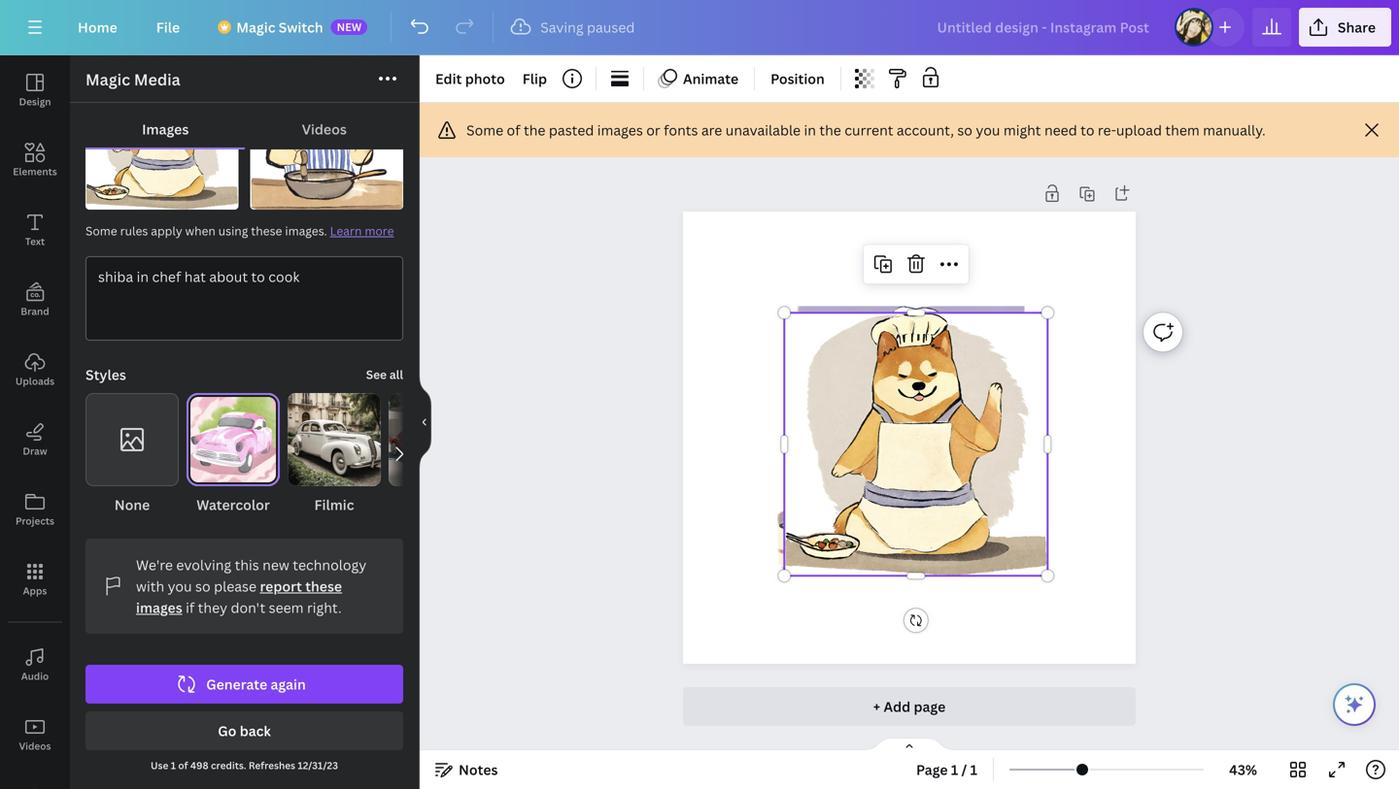 Task type: vqa. For each thing, say whether or not it's contained in the screenshot.
PASTED
yes



Task type: describe. For each thing, give the bounding box(es) containing it.
show pages image
[[863, 737, 956, 753]]

edit photo
[[435, 69, 505, 88]]

new
[[337, 19, 362, 34]]

apps
[[23, 585, 47, 598]]

brand
[[21, 305, 49, 318]]

so inside we're evolving this new technology with you so please
[[195, 578, 211, 596]]

43% button
[[1212, 755, 1275, 786]]

rules
[[120, 223, 148, 239]]

photo group
[[389, 394, 482, 516]]

watercolor
[[197, 496, 270, 514]]

projects button
[[0, 475, 70, 545]]

none
[[114, 496, 150, 514]]

flip
[[522, 69, 547, 88]]

magic for magic media
[[86, 69, 130, 90]]

see
[[366, 367, 387, 383]]

seem
[[269, 599, 304, 617]]

Design title text field
[[922, 8, 1167, 47]]

learn
[[330, 223, 362, 239]]

unavailable
[[726, 121, 801, 139]]

apply
[[151, 223, 182, 239]]

magic switch
[[236, 18, 323, 36]]

file
[[156, 18, 180, 36]]

share
[[1338, 18, 1376, 36]]

+
[[873, 698, 880, 717]]

page
[[916, 761, 948, 780]]

brand button
[[0, 265, 70, 335]]

learn more link
[[330, 223, 394, 239]]

or
[[646, 121, 660, 139]]

are
[[701, 121, 722, 139]]

we're
[[136, 556, 173, 575]]

home link
[[62, 8, 133, 47]]

generate again
[[206, 676, 306, 694]]

notes
[[459, 761, 498, 780]]

animate
[[683, 69, 739, 88]]

some rules apply when using these images. learn more
[[86, 223, 394, 239]]

videos inside side panel tab list
[[19, 740, 51, 754]]

report
[[260, 578, 302, 596]]

images.
[[285, 223, 327, 239]]

use
[[151, 760, 168, 773]]

might
[[1004, 121, 1041, 139]]

audio
[[21, 670, 49, 684]]

+ add page
[[873, 698, 946, 717]]

generate
[[206, 676, 267, 694]]

apps button
[[0, 545, 70, 615]]

watercolor group
[[187, 394, 280, 516]]

uploads button
[[0, 335, 70, 405]]

images inside report these images
[[136, 599, 182, 617]]

switch
[[279, 18, 323, 36]]

+ add page button
[[683, 688, 1136, 727]]

saving paused status
[[502, 16, 645, 39]]

0 horizontal spatial videos button
[[0, 701, 70, 771]]

saving
[[540, 18, 584, 36]]

filmic
[[314, 496, 354, 514]]

1 horizontal spatial so
[[957, 121, 973, 139]]

hide image
[[419, 376, 431, 469]]

this
[[235, 556, 259, 575]]

credits.
[[211, 760, 246, 773]]

see all
[[366, 367, 403, 383]]

go back button
[[86, 712, 403, 751]]

0 vertical spatial videos button
[[245, 111, 403, 148]]

we're evolving this new technology with you so please
[[136, 556, 366, 596]]

43%
[[1229, 761, 1257, 780]]

1 for of
[[171, 760, 176, 773]]

filmic group
[[288, 394, 381, 516]]

2 horizontal spatial 1
[[970, 761, 978, 780]]

page
[[914, 698, 946, 717]]

to
[[1081, 121, 1095, 139]]

if they don't seem right.
[[182, 599, 342, 617]]

0 vertical spatial you
[[976, 121, 1000, 139]]

account,
[[897, 121, 954, 139]]

1 horizontal spatial videos
[[302, 120, 347, 138]]

when
[[185, 223, 216, 239]]

some of the pasted images or fonts are unavailable in the current account, so you might need to re-upload them manually.
[[466, 121, 1266, 139]]

0 vertical spatial images
[[597, 121, 643, 139]]

main menu bar
[[0, 0, 1399, 55]]

report these images
[[136, 578, 342, 617]]

don't
[[231, 599, 265, 617]]

new
[[262, 556, 289, 575]]

flip button
[[515, 63, 555, 94]]

1 for /
[[951, 761, 958, 780]]

projects
[[16, 515, 54, 528]]

current
[[845, 121, 893, 139]]

use 1 of 498 credits. refreshes 12/31/23
[[151, 760, 338, 773]]

some for some of the pasted images or fonts are unavailable in the current account, so you might need to re-upload them manually.
[[466, 121, 503, 139]]

photo
[[415, 496, 455, 514]]

side panel tab list
[[0, 55, 70, 790]]

magic for magic switch
[[236, 18, 275, 36]]

images
[[142, 120, 189, 138]]

elements
[[13, 165, 57, 178]]



Task type: locate. For each thing, give the bounding box(es) containing it.
these inside report these images
[[305, 578, 342, 596]]

photo
[[465, 69, 505, 88]]

design
[[19, 95, 51, 108]]

paused
[[587, 18, 635, 36]]

so down evolving
[[195, 578, 211, 596]]

manually.
[[1203, 121, 1266, 139]]

0 vertical spatial these
[[251, 223, 282, 239]]

magic
[[236, 18, 275, 36], [86, 69, 130, 90]]

1 vertical spatial some
[[86, 223, 117, 239]]

edit
[[435, 69, 462, 88]]

images left or
[[597, 121, 643, 139]]

using
[[218, 223, 248, 239]]

home
[[78, 18, 117, 36]]

1 vertical spatial of
[[178, 760, 188, 773]]

1 vertical spatial magic
[[86, 69, 130, 90]]

0 horizontal spatial videos
[[19, 740, 51, 754]]

these right 'using'
[[251, 223, 282, 239]]

0 vertical spatial videos
[[302, 120, 347, 138]]

design button
[[0, 55, 70, 125]]

pasted
[[549, 121, 594, 139]]

1 horizontal spatial 1
[[951, 761, 958, 780]]

images
[[597, 121, 643, 139], [136, 599, 182, 617]]

0 vertical spatial magic
[[236, 18, 275, 36]]

1 horizontal spatial some
[[466, 121, 503, 139]]

0 vertical spatial so
[[957, 121, 973, 139]]

evolving
[[176, 556, 231, 575]]

the
[[524, 121, 546, 139], [819, 121, 841, 139]]

some down 'photo'
[[466, 121, 503, 139]]

of
[[507, 121, 520, 139], [178, 760, 188, 773]]

generate again button
[[86, 666, 403, 704]]

fonts
[[664, 121, 698, 139]]

1 horizontal spatial of
[[507, 121, 520, 139]]

1 the from the left
[[524, 121, 546, 139]]

upload
[[1116, 121, 1162, 139]]

498
[[190, 760, 209, 773]]

of down flip button
[[507, 121, 520, 139]]

0 horizontal spatial magic
[[86, 69, 130, 90]]

0 horizontal spatial some
[[86, 223, 117, 239]]

text
[[25, 235, 45, 248]]

0 horizontal spatial you
[[168, 578, 192, 596]]

some for some rules apply when using these images. learn more
[[86, 223, 117, 239]]

1 vertical spatial you
[[168, 578, 192, 596]]

0 horizontal spatial of
[[178, 760, 188, 773]]

images down with
[[136, 599, 182, 617]]

magic inside main 'menu bar'
[[236, 18, 275, 36]]

magic left switch
[[236, 18, 275, 36]]

images button
[[86, 111, 245, 148]]

them
[[1165, 121, 1200, 139]]

1 vertical spatial images
[[136, 599, 182, 617]]

1 vertical spatial videos button
[[0, 701, 70, 771]]

these up right.
[[305, 578, 342, 596]]

elements button
[[0, 125, 70, 195]]

Describe an image. Include objects, colors, places... text field
[[86, 257, 402, 340]]

videos
[[302, 120, 347, 138], [19, 740, 51, 754]]

again
[[271, 676, 306, 694]]

2 the from the left
[[819, 121, 841, 139]]

12/31/23
[[298, 760, 338, 773]]

saving paused
[[540, 18, 635, 36]]

the left pasted on the left of page
[[524, 121, 546, 139]]

1
[[171, 760, 176, 773], [951, 761, 958, 780], [970, 761, 978, 780]]

1 vertical spatial videos
[[19, 740, 51, 754]]

if
[[186, 599, 195, 617]]

0 horizontal spatial these
[[251, 223, 282, 239]]

media
[[134, 69, 180, 90]]

1 horizontal spatial these
[[305, 578, 342, 596]]

magic media
[[86, 69, 180, 90]]

report these images link
[[136, 578, 342, 617]]

the right in
[[819, 121, 841, 139]]

audio button
[[0, 631, 70, 701]]

canva assistant image
[[1343, 694, 1366, 717]]

magic left media
[[86, 69, 130, 90]]

refreshes
[[249, 760, 295, 773]]

they
[[198, 599, 227, 617]]

re-
[[1098, 121, 1116, 139]]

1 vertical spatial so
[[195, 578, 211, 596]]

of left 498 at the left bottom of page
[[178, 760, 188, 773]]

share button
[[1299, 8, 1391, 47]]

1 left "/"
[[951, 761, 958, 780]]

notes button
[[428, 755, 506, 786]]

see all button
[[366, 365, 403, 385]]

1 horizontal spatial magic
[[236, 18, 275, 36]]

0 vertical spatial of
[[507, 121, 520, 139]]

draw button
[[0, 405, 70, 475]]

1 horizontal spatial images
[[597, 121, 643, 139]]

go
[[218, 722, 236, 741]]

0 horizontal spatial the
[[524, 121, 546, 139]]

need
[[1044, 121, 1077, 139]]

1 right "/"
[[970, 761, 978, 780]]

0 horizontal spatial 1
[[171, 760, 176, 773]]

1 horizontal spatial the
[[819, 121, 841, 139]]

1 right use
[[171, 760, 176, 773]]

position
[[771, 69, 825, 88]]

/
[[962, 761, 967, 780]]

animate button
[[652, 63, 746, 94]]

text button
[[0, 195, 70, 265]]

1 horizontal spatial videos button
[[245, 111, 403, 148]]

please
[[214, 578, 257, 596]]

go back
[[218, 722, 271, 741]]

styles
[[86, 366, 126, 384]]

with
[[136, 578, 164, 596]]

1 horizontal spatial you
[[976, 121, 1000, 139]]

you up if
[[168, 578, 192, 596]]

draw
[[23, 445, 47, 458]]

more
[[365, 223, 394, 239]]

some left rules
[[86, 223, 117, 239]]

these
[[251, 223, 282, 239], [305, 578, 342, 596]]

videos button
[[245, 111, 403, 148], [0, 701, 70, 771]]

add
[[884, 698, 911, 717]]

you left 'might' at right top
[[976, 121, 1000, 139]]

uploads
[[15, 375, 55, 388]]

0 horizontal spatial so
[[195, 578, 211, 596]]

0 horizontal spatial images
[[136, 599, 182, 617]]

none group
[[86, 394, 179, 516]]

file button
[[141, 8, 195, 47]]

right.
[[307, 599, 342, 617]]

all
[[390, 367, 403, 383]]

you inside we're evolving this new technology with you so please
[[168, 578, 192, 596]]

1 vertical spatial these
[[305, 578, 342, 596]]

0 vertical spatial some
[[466, 121, 503, 139]]

so right the account,
[[957, 121, 973, 139]]

in
[[804, 121, 816, 139]]



